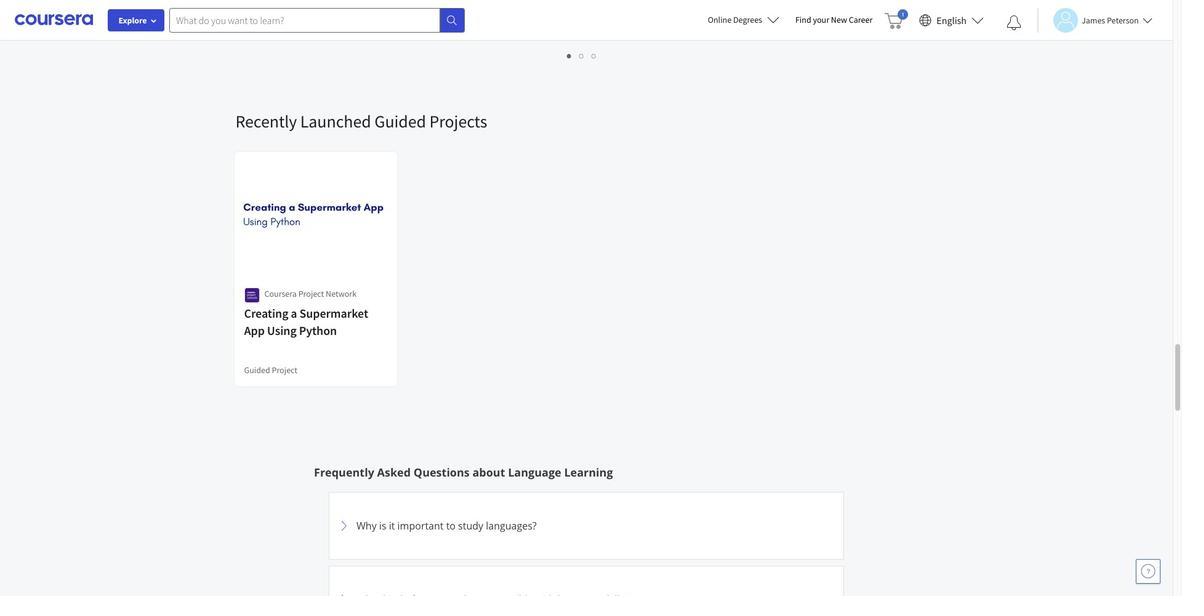 Task type: locate. For each thing, give the bounding box(es) containing it.
using
[[267, 323, 297, 338]]

1 vertical spatial guided
[[244, 365, 270, 376]]

1 specialization link from the left
[[233, 0, 398, 33]]

None search field
[[169, 8, 465, 32]]

1 chevron right image from the top
[[337, 519, 352, 533]]

1 specialization from the left
[[244, 10, 295, 21]]

0 vertical spatial project
[[299, 288, 324, 299]]

specialization link
[[233, 0, 398, 33], [410, 0, 575, 33]]

a
[[291, 306, 297, 321]]

0 horizontal spatial specialization
[[244, 10, 295, 21]]

project up creating a supermarket app using python
[[299, 288, 324, 299]]

project down using
[[272, 365, 298, 376]]

2 specialization from the left
[[421, 10, 472, 21]]

app
[[244, 323, 265, 338]]

list item
[[329, 566, 844, 596]]

shopping cart: 1 item image
[[885, 9, 909, 29]]

your
[[813, 14, 830, 25]]

guided left projects
[[375, 110, 426, 132]]

0 vertical spatial guided
[[375, 110, 426, 132]]

1 vertical spatial project
[[272, 365, 298, 376]]

0 horizontal spatial project
[[272, 365, 298, 376]]

python
[[299, 323, 337, 338]]

0 horizontal spatial guided
[[244, 365, 270, 376]]

new
[[831, 14, 848, 25]]

launched
[[300, 110, 371, 132]]

guided
[[375, 110, 426, 132], [244, 365, 270, 376]]

degrees
[[734, 14, 763, 25]]

coursera project network
[[265, 288, 357, 299]]

1 horizontal spatial guided
[[375, 110, 426, 132]]

1 button
[[564, 49, 576, 63]]

specialization for first specialization 'link' from the right
[[421, 10, 472, 21]]

2 chevron right image from the top
[[337, 593, 352, 596]]

explore
[[119, 15, 147, 26]]

1 horizontal spatial specialization link
[[410, 0, 575, 33]]

online degrees
[[708, 14, 763, 25]]

network
[[326, 288, 357, 299]]

2 specialization link from the left
[[410, 0, 575, 33]]

online
[[708, 14, 732, 25]]

list
[[236, 49, 929, 63]]

chevron right image inside why is it important to study languages? dropdown button
[[337, 519, 352, 533]]

find your new career
[[796, 14, 873, 25]]

recently launched guided projects
[[236, 110, 487, 132]]

What do you want to learn? text field
[[169, 8, 440, 32]]

creating
[[244, 306, 289, 321]]

0 vertical spatial chevron right image
[[337, 519, 352, 533]]

1 horizontal spatial project
[[299, 288, 324, 299]]

find your new career link
[[790, 12, 879, 28]]

project
[[299, 288, 324, 299], [272, 365, 298, 376]]

guided down app
[[244, 365, 270, 376]]

asked
[[377, 465, 411, 480]]

why is it important to study languages?
[[357, 519, 537, 533]]

1 horizontal spatial specialization
[[421, 10, 472, 21]]

english
[[937, 14, 967, 26]]

chevron right image
[[337, 519, 352, 533], [337, 593, 352, 596]]

specialization
[[244, 10, 295, 21], [421, 10, 472, 21]]

1 vertical spatial chevron right image
[[337, 593, 352, 596]]

0 horizontal spatial specialization link
[[233, 0, 398, 33]]



Task type: vqa. For each thing, say whether or not it's contained in the screenshot.
list item
yes



Task type: describe. For each thing, give the bounding box(es) containing it.
specialization for second specialization 'link' from right
[[244, 10, 295, 21]]

find
[[796, 14, 812, 25]]

project for coursera
[[299, 288, 324, 299]]

creating a supermarket app using python
[[244, 306, 368, 338]]

why is it important to study languages? list item
[[329, 492, 844, 560]]

questions
[[414, 465, 470, 480]]

english button
[[915, 0, 989, 40]]

to
[[446, 519, 456, 533]]

3
[[592, 50, 597, 62]]

study
[[458, 519, 484, 533]]

frequently
[[314, 465, 374, 480]]

collapsed list
[[329, 492, 844, 596]]

james peterson
[[1082, 14, 1139, 26]]

languages?
[[486, 519, 537, 533]]

why is it important to study languages? button
[[337, 500, 836, 552]]

peterson
[[1107, 14, 1139, 26]]

career
[[849, 14, 873, 25]]

is
[[379, 519, 387, 533]]

explore button
[[108, 9, 164, 31]]

it
[[389, 519, 395, 533]]

recently launched guided projects carousel element
[[229, 73, 938, 428]]

projects
[[430, 110, 487, 132]]

project for guided
[[272, 365, 298, 376]]

frequently asked questions about language learning
[[314, 465, 613, 480]]

course link
[[763, 0, 929, 33]]

1
[[567, 50, 572, 62]]

online degrees button
[[698, 6, 790, 33]]

2 button
[[576, 49, 588, 63]]

james peterson button
[[1038, 8, 1153, 32]]

list containing 1
[[236, 49, 929, 63]]

important
[[398, 519, 444, 533]]

recently
[[236, 110, 297, 132]]

show notifications image
[[1007, 15, 1022, 30]]

why
[[357, 519, 377, 533]]

help center image
[[1141, 564, 1156, 579]]

3 button
[[588, 49, 601, 63]]

about
[[473, 465, 505, 480]]

language
[[508, 465, 562, 480]]

learning
[[564, 465, 613, 480]]

coursera
[[265, 288, 297, 299]]

coursera image
[[15, 10, 93, 30]]

coursera project network image
[[244, 288, 260, 303]]

supermarket
[[300, 306, 368, 321]]

course
[[775, 10, 800, 21]]

james
[[1082, 14, 1106, 26]]

guided project
[[244, 365, 298, 376]]

2
[[580, 50, 585, 62]]



